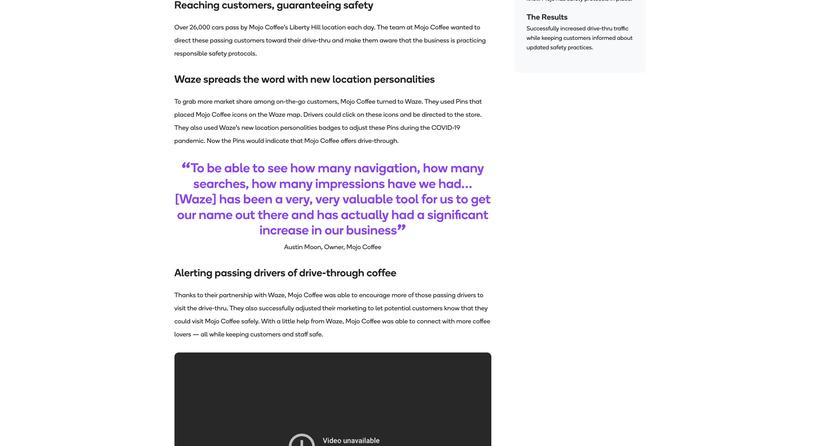 Task type: describe. For each thing, give the bounding box(es) containing it.
26,000
[[190, 23, 210, 31]]

the right now
[[222, 137, 231, 145]]

see
[[268, 160, 288, 176]]

drive- down moon,
[[300, 267, 327, 279]]

make
[[345, 36, 361, 44]]

we
[[419, 176, 436, 192]]

mojo right at at the top of page
[[415, 23, 429, 31]]

0 vertical spatial was
[[325, 291, 336, 299]]

waze spreads the word with new location personalities
[[175, 73, 435, 86]]

2 icons from the left
[[384, 111, 399, 119]]

2 vertical spatial able
[[396, 318, 408, 326]]

personalities inside to grab more market share among on-the-go customers, mojo coffee turned to waze. they used pins that placed mojo coffee icons on the waze map. drivers could click on these icons and be directed to the store. they also used waze's new location personalities badges to adjust these pins during the covid-19 pandemic. now the pins would indicate that mojo coffee offers drive-through.
[[281, 124, 318, 132]]

word
[[262, 73, 285, 86]]

1 horizontal spatial has
[[317, 207, 339, 223]]

with
[[261, 318, 276, 326]]

1 horizontal spatial many
[[318, 160, 352, 176]]

thru inside over 26,000 cars pass by mojo coffee's liberty hill location each day. the team at mojo coffee wanted to direct these passing customers toward their drive-thru and make them aware that the business is practicing responsible safety protocols.
[[319, 36, 331, 44]]

0 vertical spatial coffee
[[367, 267, 397, 279]]

mojo down marketing
[[346, 318, 360, 326]]

actually
[[341, 207, 389, 223]]

thanks
[[175, 291, 196, 299]]

2 vertical spatial their
[[323, 305, 336, 312]]

1 horizontal spatial more
[[392, 291, 407, 299]]

the results
[[527, 12, 568, 22]]

0 horizontal spatial how
[[252, 176, 277, 192]]

2 vertical spatial more
[[457, 318, 472, 326]]

2 horizontal spatial how
[[424, 160, 448, 176]]

significant
[[428, 207, 489, 223]]

spreads
[[204, 73, 241, 86]]

they
[[475, 305, 488, 312]]

1 horizontal spatial how
[[291, 160, 316, 176]]

help
[[297, 318, 310, 326]]

little
[[282, 318, 295, 326]]

to inside over 26,000 cars pass by mojo coffee's liberty hill location each day. the team at mojo coffee wanted to direct these passing customers toward their drive-thru and make them aware that the business is practicing responsible safety protocols.
[[475, 23, 481, 31]]

1 vertical spatial was
[[382, 318, 394, 326]]

been
[[244, 191, 273, 207]]

now
[[207, 137, 220, 145]]

2 horizontal spatial they
[[425, 98, 439, 106]]

2 horizontal spatial with
[[443, 318, 455, 326]]

direct
[[175, 36, 191, 44]]

be inside to grab more market share among on-the-go customers, mojo coffee turned to waze. they used pins that placed mojo coffee icons on the waze map. drivers could click on these icons and be directed to the store. they also used waze's new location personalities badges to adjust these pins during the covid-19 pandemic. now the pins would indicate that mojo coffee offers drive-through.
[[413, 111, 421, 119]]

have
[[388, 176, 417, 192]]

customers inside successfully increased drive-thru traffic while keeping customers informed about updated safety practices.
[[564, 34, 592, 42]]

potential
[[385, 305, 411, 312]]

them
[[363, 36, 378, 44]]

drivers inside thanks to their partnership with waze, mojo coffee was able to encourage more of those passing drivers to visit the drive-thru. they also successfully adjusted their marketing to let potential customers know that they could visit mojo coffee safely. with a little help from waze, mojo coffee was able to connect with more coffee lovers — all while keeping customers and staff safe.
[[458, 291, 476, 299]]

1 horizontal spatial personalities
[[374, 73, 435, 86]]

the-
[[286, 98, 298, 106]]

0 horizontal spatial has
[[219, 191, 241, 207]]

with for waze,
[[254, 291, 267, 299]]

results
[[542, 12, 568, 22]]

austin
[[284, 243, 303, 251]]

location inside to grab more market share among on-the-go customers, mojo coffee turned to waze. they used pins that placed mojo coffee icons on the waze map. drivers could click on these icons and be directed to the store. they also used waze's new location personalities badges to adjust these pins during the covid-19 pandemic. now the pins would indicate that mojo coffee offers drive-through.
[[255, 124, 279, 132]]

tool
[[396, 191, 419, 207]]

marketing
[[337, 305, 367, 312]]

lovers
[[175, 331, 191, 339]]

could inside thanks to their partnership with waze, mojo coffee was able to encourage more of those passing drivers to visit the drive-thru. they also successfully adjusted their marketing to let potential customers know that they could visit mojo coffee safely. with a little help from waze, mojo coffee was able to connect with more coffee lovers — all while keeping customers and staff safe.
[[175, 318, 191, 326]]

coffee's
[[265, 23, 288, 31]]

moon,
[[305, 243, 323, 251]]

of inside thanks to their partnership with waze, mojo coffee was able to encourage more of those passing drivers to visit the drive-thru. they also successfully adjusted their marketing to let potential customers know that they could visit mojo coffee safely. with a little help from waze, mojo coffee was able to connect with more coffee lovers — all while keeping customers and staff safe.
[[409, 291, 414, 299]]

liberty
[[290, 23, 310, 31]]

drive- inside over 26,000 cars pass by mojo coffee's liberty hill location each day. the team at mojo coffee wanted to direct these passing customers toward their drive-thru and make them aware that the business is practicing responsible safety protocols.
[[303, 36, 319, 44]]

[waze]
[[175, 191, 217, 207]]

0 horizontal spatial their
[[205, 291, 218, 299]]

partnership
[[219, 291, 253, 299]]

placed
[[175, 111, 194, 119]]

1 horizontal spatial visit
[[192, 318, 204, 326]]

directed
[[422, 111, 446, 119]]

among
[[254, 98, 275, 106]]

while inside successfully increased drive-thru traffic while keeping customers informed about updated safety practices.
[[527, 34, 541, 42]]

and inside to grab more market share among on-the-go customers, mojo coffee turned to waze. they used pins that placed mojo coffee icons on the waze map. drivers could click on these icons and be directed to the store. they also used waze's new location personalities badges to adjust these pins during the covid-19 pandemic. now the pins would indicate that mojo coffee offers drive-through.
[[400, 111, 412, 119]]

to for grab
[[175, 98, 181, 106]]

1 vertical spatial waze,
[[326, 318, 344, 326]]

a left very,
[[275, 191, 283, 207]]

austin moon, owner, mojo coffee
[[284, 243, 382, 251]]

1 icons from the left
[[232, 111, 248, 119]]

0 horizontal spatial many
[[280, 176, 313, 192]]

badges
[[319, 124, 341, 132]]

the right during
[[421, 124, 430, 132]]

that up store.
[[470, 98, 482, 106]]

0 horizontal spatial of
[[288, 267, 297, 279]]

with for new
[[288, 73, 308, 86]]

—
[[193, 331, 199, 339]]

hill
[[311, 23, 321, 31]]

name
[[199, 207, 233, 223]]

by
[[241, 23, 248, 31]]

to up they
[[478, 291, 484, 299]]

2 on from the left
[[357, 111, 365, 119]]

store.
[[466, 111, 482, 119]]

toward
[[266, 36, 287, 44]]

coffee inside over 26,000 cars pass by mojo coffee's liberty hill location each day. the team at mojo coffee wanted to direct these passing customers toward their drive-thru and make them aware that the business is practicing responsible safety protocols.
[[431, 23, 450, 31]]

to up covid-
[[447, 111, 453, 119]]

informed
[[593, 34, 616, 42]]

customers,
[[307, 98, 339, 106]]

0 horizontal spatial drivers
[[254, 267, 286, 279]]

0 vertical spatial waze
[[175, 73, 201, 86]]

safety inside over 26,000 cars pass by mojo coffee's liberty hill location each day. the team at mojo coffee wanted to direct these passing customers toward their drive-thru and make them aware that the business is practicing responsible safety protocols.
[[209, 49, 227, 57]]

could inside to grab more market share among on-the-go customers, mojo coffee turned to waze. they used pins that placed mojo coffee icons on the waze map. drivers could click on these icons and be directed to the store. they also used waze's new location personalities badges to adjust these pins during the covid-19 pandemic. now the pins would indicate that mojo coffee offers drive-through.
[[325, 111, 341, 119]]

turned
[[377, 98, 397, 106]]

to be able to see how many navigation, how many searches, how many impressions have we had… [waze] has been a very, very valuable tool for us to get our name out there and has actually had a significant increase in our business
[[175, 160, 491, 238]]

offers
[[341, 137, 357, 145]]

from
[[311, 318, 325, 326]]

map.
[[287, 111, 302, 119]]

connect
[[417, 318, 441, 326]]

over 26,000 cars pass by mojo coffee's liberty hill location each day. the team at mojo coffee wanted to direct these passing customers toward their drive-thru and make them aware that the business is practicing responsible safety protocols.
[[175, 23, 486, 57]]

adjust
[[350, 124, 368, 132]]

to left see on the top left
[[253, 160, 265, 176]]

share
[[236, 98, 253, 106]]

grab
[[183, 98, 196, 106]]

1 horizontal spatial new
[[311, 73, 331, 86]]

let
[[376, 305, 383, 312]]

valuable
[[343, 191, 393, 207]]

1 horizontal spatial pins
[[387, 124, 399, 132]]

safety inside successfully increased drive-thru traffic while keeping customers informed about updated safety practices.
[[551, 44, 567, 51]]

that inside over 26,000 cars pass by mojo coffee's liberty hill location each day. the team at mojo coffee wanted to direct these passing customers toward their drive-thru and make them aware that the business is practicing responsible safety protocols.
[[399, 36, 412, 44]]

2 vertical spatial these
[[369, 124, 386, 132]]

coffee inside thanks to their partnership with waze, mojo coffee was able to encourage more of those passing drivers to visit the drive-thru. they also successfully adjusted their marketing to let potential customers know that they could visit mojo coffee safely. with a little help from waze, mojo coffee was able to connect with more coffee lovers — all while keeping customers and staff safe.
[[473, 318, 491, 326]]

keeping inside thanks to their partnership with waze, mojo coffee was able to encourage more of those passing drivers to visit the drive-thru. they also successfully adjusted their marketing to let potential customers know that they could visit mojo coffee safely. with a little help from waze, mojo coffee was able to connect with more coffee lovers — all while keeping customers and staff safe.
[[226, 331, 249, 339]]

the down among
[[258, 111, 268, 119]]

0 horizontal spatial visit
[[175, 305, 186, 312]]

market
[[214, 98, 235, 106]]

navigation,
[[354, 160, 421, 176]]

customers inside over 26,000 cars pass by mojo coffee's liberty hill location each day. the team at mojo coffee wanted to direct these passing customers toward their drive-thru and make them aware that the business is practicing responsible safety protocols.
[[234, 36, 265, 44]]

at
[[407, 23, 413, 31]]

waze.
[[405, 98, 424, 106]]

know
[[445, 305, 460, 312]]

and inside thanks to their partnership with waze, mojo coffee was able to encourage more of those passing drivers to visit the drive-thru. they also successfully adjusted their marketing to let potential customers know that they could visit mojo coffee safely. with a little help from waze, mojo coffee was able to connect with more coffee lovers — all while keeping customers and staff safe.
[[282, 331, 294, 339]]

through.
[[374, 137, 399, 145]]

1 on from the left
[[249, 111, 256, 119]]

alerting
[[175, 267, 213, 279]]

to right thanks
[[197, 291, 203, 299]]

1 vertical spatial used
[[204, 124, 218, 132]]

and inside over 26,000 cars pass by mojo coffee's liberty hill location each day. the team at mojo coffee wanted to direct these passing customers toward their drive-thru and make them aware that the business is practicing responsible safety protocols.
[[332, 36, 344, 44]]

is
[[451, 36, 456, 44]]

safely.
[[242, 318, 260, 326]]

each
[[348, 23, 362, 31]]

increase
[[260, 223, 309, 238]]

all
[[201, 331, 208, 339]]

thru inside successfully increased drive-thru traffic while keeping customers informed about updated safety practices.
[[602, 25, 613, 32]]

0 vertical spatial the
[[527, 12, 541, 22]]

drive- inside successfully increased drive-thru traffic while keeping customers informed about updated safety practices.
[[588, 25, 602, 32]]

through
[[327, 267, 365, 279]]

keeping inside successfully increased drive-thru traffic while keeping customers informed about updated safety practices.
[[542, 34, 563, 42]]

practices.
[[568, 44, 594, 51]]

responsible
[[175, 49, 208, 57]]

a inside thanks to their partnership with waze, mojo coffee was able to encourage more of those passing drivers to visit the drive-thru. they also successfully adjusted their marketing to let potential customers know that they could visit mojo coffee safely. with a little help from waze, mojo coffee was able to connect with more coffee lovers — all while keeping customers and staff safe.
[[277, 318, 281, 326]]

traffic
[[614, 25, 629, 32]]

business inside over 26,000 cars pass by mojo coffee's liberty hill location each day. the team at mojo coffee wanted to direct these passing customers toward their drive-thru and make them aware that the business is practicing responsible safety protocols.
[[425, 36, 450, 44]]



Task type: locate. For each thing, give the bounding box(es) containing it.
1 vertical spatial while
[[209, 331, 225, 339]]

able down would
[[225, 160, 250, 176]]

location
[[322, 23, 346, 31], [333, 73, 372, 86], [255, 124, 279, 132]]

passing up know
[[433, 291, 456, 299]]

drivers
[[304, 111, 324, 119]]

these
[[192, 36, 209, 44], [366, 111, 382, 119], [369, 124, 386, 132]]

about
[[618, 34, 633, 42]]

these down 26,000
[[192, 36, 209, 44]]

1 horizontal spatial the
[[527, 12, 541, 22]]

their
[[288, 36, 301, 44], [205, 291, 218, 299], [323, 305, 336, 312]]

waze
[[175, 73, 201, 86], [269, 111, 286, 119]]

searches,
[[194, 176, 249, 192]]

1 horizontal spatial could
[[325, 111, 341, 119]]

mojo up adjusted
[[288, 291, 303, 299]]

staff
[[295, 331, 308, 339]]

1 horizontal spatial while
[[527, 34, 541, 42]]

0 horizontal spatial keeping
[[226, 331, 249, 339]]

while right all
[[209, 331, 225, 339]]

while
[[527, 34, 541, 42], [209, 331, 225, 339]]

and down little
[[282, 331, 294, 339]]

0 vertical spatial drivers
[[254, 267, 286, 279]]

0 vertical spatial of
[[288, 267, 297, 279]]

2 vertical spatial with
[[443, 318, 455, 326]]

customers up practices.
[[564, 34, 592, 42]]

has right very,
[[317, 207, 339, 223]]

0 vertical spatial their
[[288, 36, 301, 44]]

would
[[247, 137, 264, 145]]

0 vertical spatial visit
[[175, 305, 186, 312]]

while inside thanks to their partnership with waze, mojo coffee was able to encourage more of those passing drivers to visit the drive-thru. they also successfully adjusted their marketing to let potential customers know that they could visit mojo coffee safely. with a little help from waze, mojo coffee was able to connect with more coffee lovers — all while keeping customers and staff safe.
[[209, 331, 225, 339]]

more up potential
[[392, 291, 407, 299]]

drive-
[[588, 25, 602, 32], [303, 36, 319, 44], [358, 137, 374, 145], [300, 267, 327, 279], [199, 305, 215, 312]]

0 vertical spatial these
[[192, 36, 209, 44]]

had…
[[439, 176, 473, 192]]

0 horizontal spatial on
[[249, 111, 256, 119]]

personalities down map.
[[281, 124, 318, 132]]

0 horizontal spatial while
[[209, 331, 225, 339]]

to left connect at the right bottom of page
[[410, 318, 416, 326]]

new
[[311, 73, 331, 86], [242, 124, 254, 132]]

1 vertical spatial location
[[333, 73, 372, 86]]

drive- inside thanks to their partnership with waze, mojo coffee was able to encourage more of those passing drivers to visit the drive-thru. they also successfully adjusted their marketing to let potential customers know that they could visit mojo coffee safely. with a little help from waze, mojo coffee was able to connect with more coffee lovers — all while keeping customers and staff safe.
[[199, 305, 215, 312]]

1 horizontal spatial their
[[288, 36, 301, 44]]

with
[[288, 73, 308, 86], [254, 291, 267, 299], [443, 318, 455, 326]]

pins
[[456, 98, 468, 106], [387, 124, 399, 132], [233, 137, 245, 145]]

also inside to grab more market share among on-the-go customers, mojo coffee turned to waze. they used pins that placed mojo coffee icons on the waze map. drivers could click on these icons and be directed to the store. they also used waze's new location personalities badges to adjust these pins during the covid-19 pandemic. now the pins would indicate that mojo coffee offers drive-through.
[[190, 124, 203, 132]]

the left the word
[[243, 73, 259, 86]]

business left the "is"
[[425, 36, 450, 44]]

on down share
[[249, 111, 256, 119]]

has
[[219, 191, 241, 207], [317, 207, 339, 223]]

2 vertical spatial pins
[[233, 137, 245, 145]]

0 vertical spatial able
[[225, 160, 250, 176]]

2 horizontal spatial more
[[457, 318, 472, 326]]

those
[[416, 291, 432, 299]]

the inside over 26,000 cars pass by mojo coffee's liberty hill location each day. the team at mojo coffee wanted to direct these passing customers toward their drive-thru and make them aware that the business is practicing responsible safety protocols.
[[377, 23, 389, 31]]

of down austin
[[288, 267, 297, 279]]

1 vertical spatial also
[[246, 305, 258, 312]]

1 vertical spatial they
[[175, 124, 189, 132]]

their up the from
[[323, 305, 336, 312]]

keeping down successfully
[[542, 34, 563, 42]]

business inside to be able to see how many navigation, how many searches, how many impressions have we had… [waze] has been a very, very valuable tool for us to get our name out there and has actually had a significant increase in our business
[[347, 223, 397, 238]]

wanted
[[451, 23, 473, 31]]

0 vertical spatial they
[[425, 98, 439, 106]]

1 horizontal spatial thru
[[602, 25, 613, 32]]

pass
[[226, 23, 239, 31]]

0 horizontal spatial pins
[[233, 137, 245, 145]]

1 vertical spatial business
[[347, 223, 397, 238]]

with up successfully
[[254, 291, 267, 299]]

that right indicate
[[291, 137, 303, 145]]

0 horizontal spatial waze,
[[268, 291, 287, 299]]

and left make
[[332, 36, 344, 44]]

1 vertical spatial of
[[409, 291, 414, 299]]

keeping
[[542, 34, 563, 42], [226, 331, 249, 339]]

they
[[425, 98, 439, 106], [175, 124, 189, 132], [230, 305, 244, 312]]

encourage
[[359, 291, 391, 299]]

1 vertical spatial these
[[366, 111, 382, 119]]

practicing
[[457, 36, 486, 44]]

and
[[332, 36, 344, 44], [400, 111, 412, 119], [292, 207, 315, 223], [282, 331, 294, 339]]

0 vertical spatial waze,
[[268, 291, 287, 299]]

1 horizontal spatial drivers
[[458, 291, 476, 299]]

mojo down badges
[[305, 137, 319, 145]]

a
[[275, 191, 283, 207], [417, 207, 425, 223], [277, 318, 281, 326]]

they up directed
[[425, 98, 439, 106]]

mojo up click
[[341, 98, 355, 106]]

2 vertical spatial passing
[[433, 291, 456, 299]]

also up pandemic.
[[190, 124, 203, 132]]

1 horizontal spatial of
[[409, 291, 414, 299]]

there
[[258, 207, 289, 223]]

a right had
[[417, 207, 425, 223]]

waze up grab
[[175, 73, 201, 86]]

the right day.
[[377, 23, 389, 31]]

to up marketing
[[352, 291, 358, 299]]

thanks to their partnership with waze, mojo coffee was able to encourage more of those passing drivers to visit the drive-thru. they also successfully adjusted their marketing to let potential customers know that they could visit mojo coffee safely. with a little help from waze, mojo coffee was able to connect with more coffee lovers — all while keeping customers and staff safe.
[[175, 291, 491, 339]]

able down potential
[[396, 318, 408, 326]]

2 horizontal spatial able
[[396, 318, 408, 326]]

our left name
[[177, 207, 196, 223]]

0 horizontal spatial waze
[[175, 73, 201, 86]]

drive- down adjust at the top left of the page
[[358, 137, 374, 145]]

coffee down they
[[473, 318, 491, 326]]

pins up store.
[[456, 98, 468, 106]]

they down placed
[[175, 124, 189, 132]]

waze, up successfully
[[268, 291, 287, 299]]

how up the there
[[252, 176, 277, 192]]

very
[[316, 191, 340, 207]]

0 vertical spatial also
[[190, 124, 203, 132]]

increased
[[561, 25, 586, 32]]

was
[[325, 291, 336, 299], [382, 318, 394, 326]]

successfully increased drive-thru traffic while keeping customers informed about updated safety practices.
[[527, 25, 633, 51]]

0 vertical spatial passing
[[210, 36, 233, 44]]

owner,
[[324, 243, 345, 251]]

the up 19 on the right of the page
[[455, 111, 465, 119]]

to left adjust at the top left of the page
[[342, 124, 348, 132]]

new up would
[[242, 124, 254, 132]]

alerting passing drivers of drive-through coffee
[[175, 267, 397, 279]]

1 vertical spatial with
[[254, 291, 267, 299]]

thru
[[602, 25, 613, 32], [319, 36, 331, 44]]

coffee up encourage at the bottom left of the page
[[367, 267, 397, 279]]

0 horizontal spatial more
[[198, 98, 213, 106]]

thru up informed in the top of the page
[[602, 25, 613, 32]]

covid-
[[432, 124, 455, 132]]

be
[[413, 111, 421, 119], [207, 160, 222, 176]]

to grab more market share among on-the-go customers, mojo coffee turned to waze. they used pins that placed mojo coffee icons on the waze map. drivers could click on these icons and be directed to the store. they also used waze's new location personalities badges to adjust these pins during the covid-19 pandemic. now the pins would indicate that mojo coffee offers drive-through.
[[175, 98, 482, 145]]

able
[[225, 160, 250, 176], [338, 291, 350, 299], [396, 318, 408, 326]]

how
[[291, 160, 316, 176], [424, 160, 448, 176], [252, 176, 277, 192]]

more right grab
[[198, 98, 213, 106]]

cars
[[212, 23, 224, 31]]

on-
[[276, 98, 286, 106]]

drive- up all
[[199, 305, 215, 312]]

1 horizontal spatial our
[[325, 223, 344, 238]]

has left been
[[219, 191, 241, 207]]

0 vertical spatial could
[[325, 111, 341, 119]]

click
[[343, 111, 356, 119]]

0 vertical spatial thru
[[602, 25, 613, 32]]

aware
[[380, 36, 398, 44]]

0 vertical spatial business
[[425, 36, 450, 44]]

and inside to be able to see how many navigation, how many searches, how many impressions have we had… [waze] has been a very, very valuable tool for us to get our name out there and has actually had a significant increase in our business
[[292, 207, 315, 223]]

waze inside to grab more market share among on-the-go customers, mojo coffee turned to waze. they used pins that placed mojo coffee icons on the waze map. drivers could click on these icons and be directed to the store. they also used waze's new location personalities badges to adjust these pins during the covid-19 pandemic. now the pins would indicate that mojo coffee offers drive-through.
[[269, 111, 286, 119]]

0 horizontal spatial to
[[175, 98, 181, 106]]

team
[[390, 23, 406, 31]]

safe.
[[310, 331, 324, 339]]

0 horizontal spatial our
[[177, 207, 196, 223]]

keeping down 'safely.' on the bottom of the page
[[226, 331, 249, 339]]

protocols.
[[228, 49, 257, 57]]

on right click
[[357, 111, 365, 119]]

2 horizontal spatial many
[[451, 160, 484, 176]]

and up during
[[400, 111, 412, 119]]

day.
[[364, 23, 376, 31]]

while up updated
[[527, 34, 541, 42]]

visit
[[175, 305, 186, 312], [192, 318, 204, 326]]

to inside to be able to see how many navigation, how many searches, how many impressions have we had… [waze] has been a very, very valuable tool for us to get our name out there and has actually had a significant increase in our business
[[191, 160, 204, 176]]

2 horizontal spatial pins
[[456, 98, 468, 106]]

0 horizontal spatial they
[[175, 124, 189, 132]]

the down thanks
[[187, 305, 197, 312]]

the
[[527, 12, 541, 22], [377, 23, 389, 31]]

get
[[471, 191, 491, 207]]

was down 'through' at the bottom left of the page
[[325, 291, 336, 299]]

0 vertical spatial be
[[413, 111, 421, 119]]

many
[[318, 160, 352, 176], [451, 160, 484, 176], [280, 176, 313, 192]]

1 horizontal spatial waze
[[269, 111, 286, 119]]

to left grab
[[175, 98, 181, 106]]

to
[[175, 98, 181, 106], [191, 160, 204, 176]]

0 horizontal spatial coffee
[[367, 267, 397, 279]]

that left they
[[461, 305, 474, 312]]

2 horizontal spatial their
[[323, 305, 336, 312]]

to left the let
[[368, 305, 374, 312]]

to down pandemic.
[[191, 160, 204, 176]]

these inside over 26,000 cars pass by mojo coffee's liberty hill location each day. the team at mojo coffee wanted to direct these passing customers toward their drive-thru and make them aware that the business is practicing responsible safety protocols.
[[192, 36, 209, 44]]

0 vertical spatial more
[[198, 98, 213, 106]]

be inside to be able to see how many navigation, how many searches, how many impressions have we had… [waze] has been a very, very valuable tool for us to get our name out there and has actually had a significant increase in our business
[[207, 160, 222, 176]]

pandemic.
[[175, 137, 205, 145]]

during
[[401, 124, 419, 132]]

visit up '—' at the bottom of page
[[192, 318, 204, 326]]

successfully
[[259, 305, 294, 312]]

1 vertical spatial keeping
[[226, 331, 249, 339]]

that down at at the top of page
[[399, 36, 412, 44]]

drivers
[[254, 267, 286, 279], [458, 291, 476, 299]]

0 horizontal spatial safety
[[209, 49, 227, 57]]

coffee
[[367, 267, 397, 279], [473, 318, 491, 326]]

1 horizontal spatial they
[[230, 305, 244, 312]]

very,
[[286, 191, 313, 207]]

1 vertical spatial drivers
[[458, 291, 476, 299]]

drive- up informed in the top of the page
[[588, 25, 602, 32]]

0 vertical spatial with
[[288, 73, 308, 86]]

more down know
[[457, 318, 472, 326]]

icons down turned
[[384, 111, 399, 119]]

thru.
[[215, 305, 228, 312]]

the right aware
[[413, 36, 423, 44]]

0 horizontal spatial personalities
[[281, 124, 318, 132]]

0 vertical spatial new
[[311, 73, 331, 86]]

with up go
[[288, 73, 308, 86]]

their down liberty
[[288, 36, 301, 44]]

1 vertical spatial passing
[[215, 267, 252, 279]]

1 vertical spatial new
[[242, 124, 254, 132]]

out
[[236, 207, 255, 223]]

that
[[399, 36, 412, 44], [470, 98, 482, 106], [291, 137, 303, 145], [461, 305, 474, 312]]

passing down the cars
[[210, 36, 233, 44]]

they down partnership
[[230, 305, 244, 312]]

2 vertical spatial location
[[255, 124, 279, 132]]

they inside thanks to their partnership with waze, mojo coffee was able to encourage more of those passing drivers to visit the drive-thru. they also successfully adjusted their marketing to let potential customers know that they could visit mojo coffee safely. with a little help from waze, mojo coffee was able to connect with more coffee lovers — all while keeping customers and staff safe.
[[230, 305, 244, 312]]

new up customers,
[[311, 73, 331, 86]]

adjusted
[[296, 305, 321, 312]]

on
[[249, 111, 256, 119], [357, 111, 365, 119]]

our up the owner,
[[325, 223, 344, 238]]

1 horizontal spatial with
[[288, 73, 308, 86]]

1 vertical spatial their
[[205, 291, 218, 299]]

mojo right placed
[[196, 111, 210, 119]]

go
[[298, 98, 306, 106]]

1 vertical spatial thru
[[319, 36, 331, 44]]

1 horizontal spatial icons
[[384, 111, 399, 119]]

that inside thanks to their partnership with waze, mojo coffee was able to encourage more of those passing drivers to visit the drive-thru. they also successfully adjusted their marketing to let potential customers know that they could visit mojo coffee safely. with a little help from waze, mojo coffee was able to connect with more coffee lovers — all while keeping customers and staff safe.
[[461, 305, 474, 312]]

our
[[177, 207, 196, 223], [325, 223, 344, 238]]

successfully
[[527, 25, 560, 32]]

0 vertical spatial personalities
[[374, 73, 435, 86]]

how right see on the top left
[[291, 160, 316, 176]]

mojo right by
[[249, 23, 264, 31]]

could up "lovers"
[[175, 318, 191, 326]]

to
[[475, 23, 481, 31], [398, 98, 404, 106], [447, 111, 453, 119], [342, 124, 348, 132], [253, 160, 265, 176], [456, 191, 469, 207], [197, 291, 203, 299], [352, 291, 358, 299], [478, 291, 484, 299], [368, 305, 374, 312], [410, 318, 416, 326]]

1 horizontal spatial used
[[441, 98, 455, 106]]

0 horizontal spatial was
[[325, 291, 336, 299]]

pins down the waze's
[[233, 137, 245, 145]]

of left "those"
[[409, 291, 414, 299]]

1 vertical spatial able
[[338, 291, 350, 299]]

the inside thanks to their partnership with waze, mojo coffee was able to encourage more of those passing drivers to visit the drive-thru. they also successfully adjusted their marketing to let potential customers know that they could visit mojo coffee safely. with a little help from waze, mojo coffee was able to connect with more coffee lovers — all while keeping customers and staff safe.
[[187, 305, 197, 312]]

to for be
[[191, 160, 204, 176]]

0 horizontal spatial icons
[[232, 111, 248, 119]]

passing
[[210, 36, 233, 44], [215, 267, 252, 279], [433, 291, 456, 299]]

over
[[175, 23, 188, 31]]

and left very in the top of the page
[[292, 207, 315, 223]]

drive- inside to grab more market share among on-the-go customers, mojo coffee turned to waze. they used pins that placed mojo coffee icons on the waze map. drivers could click on these icons and be directed to the store. they also used waze's new location personalities badges to adjust these pins during the covid-19 pandemic. now the pins would indicate that mojo coffee offers drive-through.
[[358, 137, 374, 145]]

1 horizontal spatial to
[[191, 160, 204, 176]]

0 vertical spatial while
[[527, 34, 541, 42]]

1 vertical spatial pins
[[387, 124, 399, 132]]

passing inside thanks to their partnership with waze, mojo coffee was able to encourage more of those passing drivers to visit the drive-thru. they also successfully adjusted their marketing to let potential customers know that they could visit mojo coffee safely. with a little help from waze, mojo coffee was able to connect with more coffee lovers — all while keeping customers and staff safe.
[[433, 291, 456, 299]]

0 horizontal spatial with
[[254, 291, 267, 299]]

passing up partnership
[[215, 267, 252, 279]]

also inside thanks to their partnership with waze, mojo coffee was able to encourage more of those passing drivers to visit the drive-thru. they also successfully adjusted their marketing to let potential customers know that they could visit mojo coffee safely. with a little help from waze, mojo coffee was able to connect with more coffee lovers — all while keeping customers and staff safe.
[[246, 305, 258, 312]]

was down the let
[[382, 318, 394, 326]]

location inside over 26,000 cars pass by mojo coffee's liberty hill location each day. the team at mojo coffee wanted to direct these passing customers toward their drive-thru and make them aware that the business is practicing responsible safety protocols.
[[322, 23, 346, 31]]

0 vertical spatial used
[[441, 98, 455, 106]]

customers up connect at the right bottom of page
[[413, 305, 443, 312]]

1 horizontal spatial was
[[382, 318, 394, 326]]

0 vertical spatial pins
[[456, 98, 468, 106]]

could up badges
[[325, 111, 341, 119]]

safety right updated
[[551, 44, 567, 51]]

able inside to be able to see how many navigation, how many searches, how many impressions have we had… [waze] has been a very, very valuable tool for us to get our name out there and has actually had a significant increase in our business
[[225, 160, 250, 176]]

be down now
[[207, 160, 222, 176]]

mojo up all
[[205, 318, 220, 326]]

the up successfully
[[527, 12, 541, 22]]

new inside to grab more market share among on-the-go customers, mojo coffee turned to waze. they used pins that placed mojo coffee icons on the waze map. drivers could click on these icons and be directed to the store. they also used waze's new location personalities badges to adjust these pins during the covid-19 pandemic. now the pins would indicate that mojo coffee offers drive-through.
[[242, 124, 254, 132]]

customers down with
[[251, 331, 281, 339]]

icons down share
[[232, 111, 248, 119]]

used
[[441, 98, 455, 106], [204, 124, 218, 132]]

passing inside over 26,000 cars pass by mojo coffee's liberty hill location each day. the team at mojo coffee wanted to direct these passing customers toward their drive-thru and make them aware that the business is practicing responsible safety protocols.
[[210, 36, 233, 44]]

more inside to grab more market share among on-the-go customers, mojo coffee turned to waze. they used pins that placed mojo coffee icons on the waze map. drivers could click on these icons and be directed to the store. they also used waze's new location personalities badges to adjust these pins during the covid-19 pandemic. now the pins would indicate that mojo coffee offers drive-through.
[[198, 98, 213, 106]]

to inside to grab more market share among on-the-go customers, mojo coffee turned to waze. they used pins that placed mojo coffee icons on the waze map. drivers could click on these icons and be directed to the store. they also used waze's new location personalities badges to adjust these pins during the covid-19 pandemic. now the pins would indicate that mojo coffee offers drive-through.
[[175, 98, 181, 106]]

drive- down hill
[[303, 36, 319, 44]]

to right us
[[456, 191, 469, 207]]

0 horizontal spatial the
[[377, 23, 389, 31]]

mojo right the owner,
[[347, 243, 361, 251]]

safety
[[551, 44, 567, 51], [209, 49, 227, 57]]

for
[[422, 191, 438, 207]]

waze, right the from
[[326, 318, 344, 326]]

personalities
[[374, 73, 435, 86], [281, 124, 318, 132]]

in
[[312, 223, 322, 238]]

0 horizontal spatial thru
[[319, 36, 331, 44]]

with down know
[[443, 318, 455, 326]]

their inside over 26,000 cars pass by mojo coffee's liberty hill location each day. the team at mojo coffee wanted to direct these passing customers toward their drive-thru and make them aware that the business is practicing responsible safety protocols.
[[288, 36, 301, 44]]

these up through.
[[369, 124, 386, 132]]

the inside over 26,000 cars pass by mojo coffee's liberty hill location each day. the team at mojo coffee wanted to direct these passing customers toward their drive-thru and make them aware that the business is practicing responsible safety protocols.
[[413, 36, 423, 44]]

1 horizontal spatial also
[[246, 305, 258, 312]]

to left waze.
[[398, 98, 404, 106]]

used up directed
[[441, 98, 455, 106]]



Task type: vqa. For each thing, say whether or not it's contained in the screenshot.
min to the top
no



